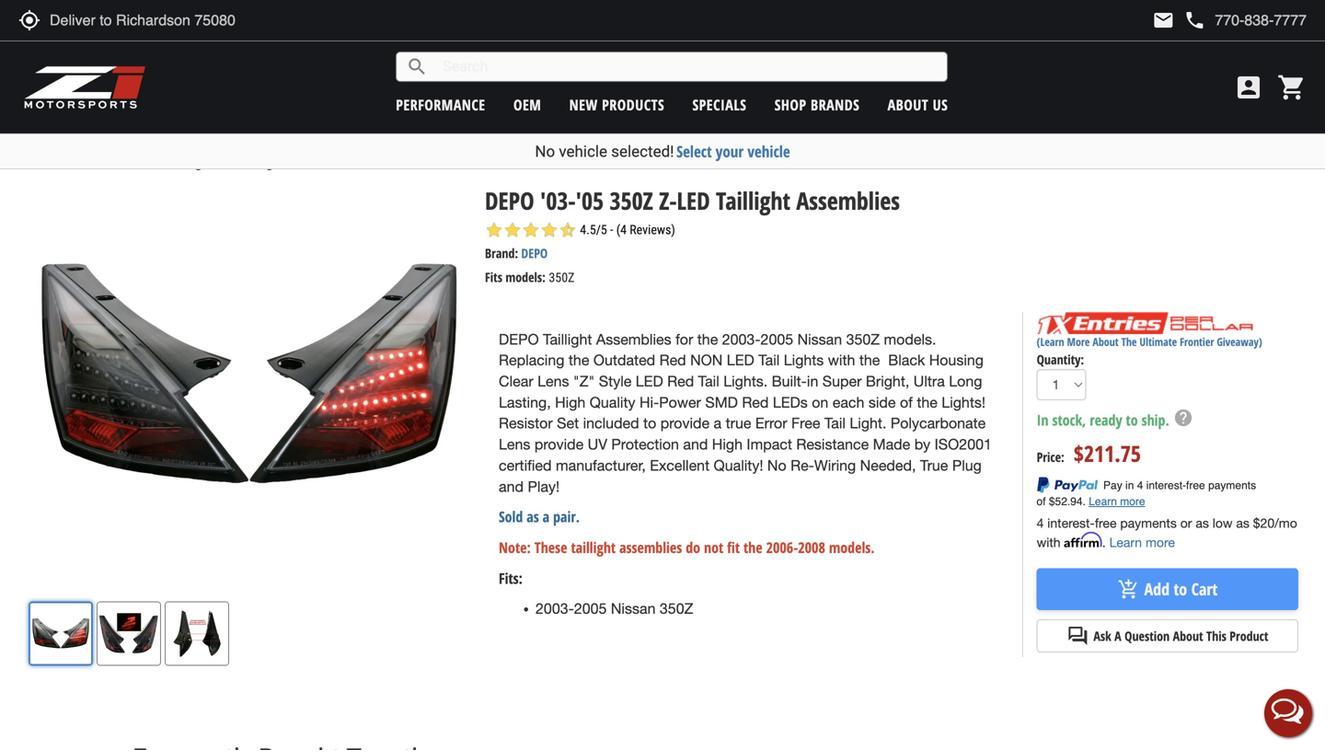 Task type: describe. For each thing, give the bounding box(es) containing it.
star_half
[[559, 221, 577, 240]]

low
[[1213, 515, 1233, 531]]

to inside depo taillight assemblies for the 2003-2005 nissan 350z models. replacing the outdated red non led tail lights with the  black housing clear lens "z" style led red tail lights. built-in super bright, ultra long lasting, high quality hi-power smd red leds on each side of the lights! resistor set included to provide a true error free tail light. polycarbonate lens provide uv protection and high impact resistance made by iso2001 certified manufacturer, excellent quality! no re-wiring needed, true plug and play!
[[644, 415, 657, 432]]

account_box link
[[1230, 73, 1269, 102]]

new
[[570, 95, 598, 115]]

nissan inside depo taillight assemblies for the 2003-2005 nissan 350z models. replacing the outdated red non led tail lights with the  black housing clear lens "z" style led red tail lights. built-in super bright, ultra long lasting, high quality hi-power smd red leds on each side of the lights! resistor set included to provide a true error free tail light. polycarbonate lens provide uv protection and high impact resistance made by iso2001 certified manufacturer, excellent quality! no re-wiring needed, true plug and play!
[[798, 331, 843, 348]]

"z"
[[574, 373, 595, 390]]

interest-
[[1048, 515, 1096, 531]]

new products link
[[570, 95, 665, 115]]

brands
[[811, 95, 860, 115]]

(learn
[[1037, 334, 1065, 350]]

0 horizontal spatial 2003-
[[536, 600, 574, 618]]

Search search field
[[428, 53, 948, 81]]

350z inside depo taillight assemblies for the 2003-2005 nissan 350z models. replacing the outdated red non led tail lights with the  black housing clear lens "z" style led red tail lights. built-in super bright, ultra long lasting, high quality hi-power smd red leds on each side of the lights! resistor set included to provide a true error free tail light. polycarbonate lens provide uv protection and high impact resistance made by iso2001 certified manufacturer, excellent quality! no re-wiring needed, true plug and play!
[[847, 331, 880, 348]]

depo for '03-
[[485, 184, 535, 217]]

quality!
[[714, 457, 764, 474]]

.
[[1103, 535, 1106, 550]]

protection
[[612, 436, 679, 453]]

shop brands link
[[775, 95, 860, 115]]

lasting,
[[499, 394, 551, 411]]

z1 motorsports logo image
[[23, 64, 147, 110]]

0 vertical spatial about
[[888, 95, 929, 115]]

re-
[[791, 457, 815, 474]]

sold
[[499, 507, 523, 527]]

housing
[[930, 352, 984, 369]]

about us link
[[888, 95, 949, 115]]

the right fit
[[744, 538, 763, 557]]

taillight
[[571, 538, 616, 557]]

search
[[406, 56, 428, 78]]

with inside /mo with
[[1037, 535, 1061, 550]]

ultra
[[914, 373, 945, 390]]

oem link
[[514, 95, 542, 115]]

tail light
[[238, 153, 284, 171]]

mail
[[1153, 9, 1175, 31]]

giveaway)
[[1218, 334, 1263, 350]]

350z down note: these taillight assemblies do not fit the 2006-2008 models.
[[660, 600, 694, 618]]

free
[[1096, 515, 1117, 531]]

taillight inside depo '03-'05 350z z-led taillight assemblies star star star star star_half 4.5/5 - (4 reviews) brand: depo fits models: 350z
[[716, 184, 791, 217]]

to inside in stock, ready to ship. help
[[1127, 410, 1139, 430]]

0 horizontal spatial provide
[[535, 436, 584, 453]]

power
[[659, 394, 701, 411]]

resistance
[[797, 436, 869, 453]]

add_shopping_cart add to cart
[[1118, 578, 1218, 601]]

a inside depo taillight assemblies for the 2003-2005 nissan 350z models. replacing the outdated red non led tail lights with the  black housing clear lens "z" style led red tail lights. built-in super bright, ultra long lasting, high quality hi-power smd red leds on each side of the lights! resistor set included to provide a true error free tail light. polycarbonate lens provide uv protection and high impact resistance made by iso2001 certified manufacturer, excellent quality! no re-wiring needed, true plug and play!
[[714, 415, 722, 432]]

performance link
[[396, 95, 486, 115]]

new products
[[570, 95, 665, 115]]

1 star from the left
[[485, 221, 504, 240]]

specials
[[693, 95, 747, 115]]

0 horizontal spatial as
[[527, 507, 539, 527]]

assemblies
[[620, 538, 682, 557]]

tail up resistance at the bottom of the page
[[825, 415, 846, 432]]

learn more link
[[1110, 535, 1176, 550]]

about inside 'question_answer ask a question about this product'
[[1174, 628, 1204, 645]]

tail left light
[[238, 153, 255, 171]]

no vehicle selected! select your vehicle
[[535, 141, 791, 162]]

these
[[535, 538, 568, 557]]

/mo
[[1275, 515, 1298, 531]]

2 horizontal spatial led
[[727, 352, 755, 369]]

no inside the no vehicle selected! select your vehicle
[[535, 142, 555, 161]]

stock,
[[1053, 410, 1087, 430]]

2005 inside depo taillight assemblies for the 2003-2005 nissan 350z models. replacing the outdated red non led tail lights with the  black housing clear lens "z" style led red tail lights. built-in super bright, ultra long lasting, high quality hi-power smd red leds on each side of the lights! resistor set included to provide a true error free tail light. polycarbonate lens provide uv protection and high impact resistance made by iso2001 certified manufacturer, excellent quality! no re-wiring needed, true plug and play!
[[761, 331, 794, 348]]

0 horizontal spatial lights
[[187, 153, 217, 171]]

/mo with
[[1037, 515, 1298, 550]]

1 vertical spatial and
[[499, 478, 524, 495]]

2 horizontal spatial to
[[1174, 578, 1188, 601]]

350z right models:
[[549, 270, 575, 286]]

3 star from the left
[[522, 221, 540, 240]]

1 horizontal spatial provide
[[661, 415, 710, 432]]

with inside depo taillight assemblies for the 2003-2005 nissan 350z models. replacing the outdated red non led tail lights with the  black housing clear lens "z" style led red tail lights. built-in super bright, ultra long lasting, high quality hi-power smd red leds on each side of the lights! resistor set included to provide a true error free tail light. polycarbonate lens provide uv protection and high impact resistance made by iso2001 certified manufacturer, excellent quality! no re-wiring needed, true plug and play!
[[828, 352, 856, 369]]

pair.
[[553, 507, 580, 527]]

light
[[259, 153, 284, 171]]

exterior
[[127, 153, 167, 171]]

add_shopping_cart
[[1118, 578, 1140, 601]]

on
[[812, 394, 829, 411]]

frontier
[[1180, 334, 1215, 350]]

price: $211.75
[[1037, 439, 1142, 468]]

built-
[[772, 373, 807, 390]]

more
[[1146, 535, 1176, 550]]

question_answer ask a question about this product
[[1067, 625, 1269, 647]]

made
[[873, 436, 911, 453]]

1 vertical spatial models.
[[829, 538, 875, 557]]

help
[[1174, 408, 1194, 428]]

quality
[[590, 394, 636, 411]]

depo for taillight
[[499, 331, 539, 348]]

ultimate
[[1140, 334, 1178, 350]]

us
[[933, 95, 949, 115]]

1 horizontal spatial as
[[1196, 515, 1210, 531]]

lights inside depo taillight assemblies for the 2003-2005 nissan 350z models. replacing the outdated red non led tail lights with the  black housing clear lens "z" style led red tail lights. built-in super bright, ultra long lasting, high quality hi-power smd red leds on each side of the lights! resistor set included to provide a true error free tail light. polycarbonate lens provide uv protection and high impact resistance made by iso2001 certified manufacturer, excellent quality! no re-wiring needed, true plug and play!
[[784, 352, 824, 369]]

oem
[[514, 95, 542, 115]]

0 vertical spatial red
[[660, 352, 687, 369]]

select
[[677, 141, 712, 162]]

1 vertical spatial about
[[1093, 334, 1119, 350]]

needed,
[[861, 457, 916, 474]]

the up "z"
[[569, 352, 590, 369]]

iso2001
[[935, 436, 992, 453]]

style
[[599, 373, 632, 390]]

2008
[[798, 538, 826, 557]]

specials link
[[693, 95, 747, 115]]

for
[[676, 331, 694, 348]]

note:
[[499, 538, 531, 557]]

shopping_cart
[[1278, 73, 1307, 102]]

shop brands
[[775, 95, 860, 115]]

question_answer
[[1067, 625, 1090, 647]]

1 vertical spatial lens
[[499, 436, 531, 453]]

lights!
[[942, 394, 986, 411]]

4.5/5 -
[[580, 223, 614, 238]]

leds
[[773, 394, 808, 411]]

performance
[[13, 153, 78, 171]]

payments
[[1121, 515, 1177, 531]]

note: these taillight assemblies do not fit the 2006-2008 models.
[[499, 538, 875, 557]]

of
[[900, 394, 913, 411]]

play!
[[528, 478, 560, 495]]

models:
[[506, 269, 546, 286]]



Task type: vqa. For each thing, say whether or not it's contained in the screenshot.
370Z within the OEM 370Z / G37 Transmission Service Kit - Manual
no



Task type: locate. For each thing, give the bounding box(es) containing it.
products
[[602, 95, 665, 115]]

0 vertical spatial 2003-
[[723, 331, 761, 348]]

depo up models:
[[521, 245, 548, 262]]

shopping_cart link
[[1273, 73, 1307, 102]]

red down 'for' at the top right of the page
[[660, 352, 687, 369]]

to
[[1127, 410, 1139, 430], [644, 415, 657, 432], [1174, 578, 1188, 601]]

no inside depo taillight assemblies for the 2003-2005 nissan 350z models. replacing the outdated red non led tail lights with the  black housing clear lens "z" style led red tail lights. built-in super bright, ultra long lasting, high quality hi-power smd red leds on each side of the lights! resistor set included to provide a true error free tail light. polycarbonate lens provide uv protection and high impact resistance made by iso2001 certified manufacturer, excellent quality! no re-wiring needed, true plug and play!
[[768, 457, 787, 474]]

depo taillight assemblies for the 2003-2005 nissan 350z models. replacing the outdated red non led tail lights with the  black housing clear lens "z" style led red tail lights. built-in super bright, ultra long lasting, high quality hi-power smd red leds on each side of the lights! resistor set included to provide a true error free tail light. polycarbonate lens provide uv protection and high impact resistance made by iso2001 certified manufacturer, excellent quality! no re-wiring needed, true plug and play!
[[499, 331, 992, 495]]

2005 up the built-
[[761, 331, 794, 348]]

1 vertical spatial lights
[[784, 352, 824, 369]]

0 horizontal spatial taillight
[[543, 331, 592, 348]]

about left the the in the top of the page
[[1093, 334, 1119, 350]]

$211.75
[[1074, 439, 1142, 468]]

'05
[[576, 184, 604, 217]]

0 vertical spatial depo
[[485, 184, 535, 217]]

mail link
[[1153, 9, 1175, 31]]

2006-
[[767, 538, 798, 557]]

2 vertical spatial led
[[636, 373, 664, 390]]

taillight inside depo taillight assemblies for the 2003-2005 nissan 350z models. replacing the outdated red non led tail lights with the  black housing clear lens "z" style led red tail lights. built-in super bright, ultra long lasting, high quality hi-power smd red leds on each side of the lights! resistor set included to provide a true error free tail light. polycarbonate lens provide uv protection and high impact resistance made by iso2001 certified manufacturer, excellent quality! no re-wiring needed, true plug and play!
[[543, 331, 592, 348]]

0 horizontal spatial no
[[535, 142, 555, 161]]

0 vertical spatial models.
[[884, 331, 937, 348]]

by
[[915, 436, 931, 453]]

1 horizontal spatial to
[[1127, 410, 1139, 430]]

quantity:
[[1037, 351, 1085, 368]]

in
[[807, 373, 819, 390]]

and down the certified
[[499, 478, 524, 495]]

the up non
[[698, 331, 718, 348]]

0 vertical spatial with
[[828, 352, 856, 369]]

1 vertical spatial provide
[[535, 436, 584, 453]]

1 horizontal spatial a
[[714, 415, 722, 432]]

led up hi-
[[636, 373, 664, 390]]

my_location
[[18, 9, 41, 31]]

depo
[[485, 184, 535, 217], [521, 245, 548, 262], [499, 331, 539, 348]]

1 horizontal spatial no
[[768, 457, 787, 474]]

performance parts
[[13, 153, 106, 171]]

depo left the '03-
[[485, 184, 535, 217]]

0 vertical spatial and
[[683, 436, 708, 453]]

as right or
[[1196, 515, 1210, 531]]

fits:
[[499, 568, 523, 588]]

certified
[[499, 457, 552, 474]]

depo up replacing
[[499, 331, 539, 348]]

0 horizontal spatial to
[[644, 415, 657, 432]]

lights link
[[187, 153, 217, 171]]

as right sold at left
[[527, 507, 539, 527]]

hi-
[[640, 394, 659, 411]]

as right low
[[1237, 515, 1250, 531]]

provide down power
[[661, 415, 710, 432]]

provide down 'set'
[[535, 436, 584, 453]]

lens down replacing
[[538, 373, 569, 390]]

1 horizontal spatial and
[[683, 436, 708, 453]]

2003- down these
[[536, 600, 574, 618]]

led inside depo '03-'05 350z z-led taillight assemblies star star star star star_half 4.5/5 - (4 reviews) brand: depo fits models: 350z
[[677, 184, 710, 217]]

a left true at the right bottom of page
[[714, 415, 722, 432]]

350z up super
[[847, 331, 880, 348]]

0 horizontal spatial lens
[[499, 436, 531, 453]]

1 horizontal spatial vehicle
[[748, 141, 791, 162]]

2 vertical spatial red
[[742, 394, 769, 411]]

2005
[[761, 331, 794, 348], [574, 600, 607, 618]]

1 horizontal spatial high
[[712, 436, 743, 453]]

2 horizontal spatial as
[[1237, 515, 1250, 531]]

ship.
[[1142, 410, 1170, 430]]

and up excellent
[[683, 436, 708, 453]]

manufacturer,
[[556, 457, 646, 474]]

1 horizontal spatial 2003-
[[723, 331, 761, 348]]

no down impact
[[768, 457, 787, 474]]

1 horizontal spatial lens
[[538, 373, 569, 390]]

1 horizontal spatial models.
[[884, 331, 937, 348]]

provide
[[661, 415, 710, 432], [535, 436, 584, 453]]

0 vertical spatial lights
[[187, 153, 217, 171]]

no down "oem" link
[[535, 142, 555, 161]]

clear
[[499, 373, 534, 390]]

1 vertical spatial assemblies
[[596, 331, 672, 348]]

fit
[[727, 538, 740, 557]]

depo inside depo taillight assemblies for the 2003-2005 nissan 350z models. replacing the outdated red non led tail lights with the  black housing clear lens "z" style led red tail lights. built-in super bright, ultra long lasting, high quality hi-power smd red leds on each side of the lights! resistor set included to provide a true error free tail light. polycarbonate lens provide uv protection and high impact resistance made by iso2001 certified manufacturer, excellent quality! no re-wiring needed, true plug and play!
[[499, 331, 539, 348]]

set
[[557, 415, 579, 432]]

affirm . learn more
[[1065, 532, 1176, 550]]

0 horizontal spatial led
[[636, 373, 664, 390]]

'03-
[[540, 184, 576, 217]]

0 horizontal spatial vehicle
[[559, 142, 608, 161]]

1 horizontal spatial led
[[677, 184, 710, 217]]

brand:
[[485, 245, 519, 262]]

1 horizontal spatial taillight
[[716, 184, 791, 217]]

1 vertical spatial high
[[712, 436, 743, 453]]

nissan down assemblies on the bottom of page
[[611, 600, 656, 618]]

1 vertical spatial taillight
[[543, 331, 592, 348]]

smd
[[706, 394, 738, 411]]

1 horizontal spatial about
[[1093, 334, 1119, 350]]

0 vertical spatial lens
[[538, 373, 569, 390]]

led up lights.
[[727, 352, 755, 369]]

assemblies inside depo '03-'05 350z z-led taillight assemblies star star star star star_half 4.5/5 - (4 reviews) brand: depo fits models: 350z
[[797, 184, 900, 217]]

0 vertical spatial led
[[677, 184, 710, 217]]

0 vertical spatial taillight
[[716, 184, 791, 217]]

add
[[1145, 578, 1170, 601]]

1 vertical spatial red
[[668, 373, 694, 390]]

black
[[889, 352, 926, 369]]

vehicle right your
[[748, 141, 791, 162]]

1 vertical spatial depo
[[521, 245, 548, 262]]

0 vertical spatial provide
[[661, 415, 710, 432]]

ready
[[1090, 410, 1123, 430]]

depo link
[[521, 245, 548, 262]]

1 horizontal spatial nissan
[[798, 331, 843, 348]]

models. inside depo taillight assemblies for the 2003-2005 nissan 350z models. replacing the outdated red non led tail lights with the  black housing clear lens "z" style led red tail lights. built-in super bright, ultra long lasting, high quality hi-power smd red leds on each side of the lights! resistor set included to provide a true error free tail light. polycarbonate lens provide uv protection and high impact resistance made by iso2001 certified manufacturer, excellent quality! no re-wiring needed, true plug and play!
[[884, 331, 937, 348]]

vehicle down new
[[559, 142, 608, 161]]

error
[[756, 415, 788, 432]]

0 horizontal spatial with
[[828, 352, 856, 369]]

to down hi-
[[644, 415, 657, 432]]

lens up the certified
[[499, 436, 531, 453]]

1 horizontal spatial assemblies
[[797, 184, 900, 217]]

select your vehicle link
[[677, 141, 791, 162]]

red down lights.
[[742, 394, 769, 411]]

1 vertical spatial 2005
[[574, 600, 607, 618]]

0 horizontal spatial a
[[543, 507, 550, 527]]

to left ship.
[[1127, 410, 1139, 430]]

1 vertical spatial with
[[1037, 535, 1061, 550]]

sold as a pair.
[[499, 507, 580, 527]]

0 vertical spatial 2005
[[761, 331, 794, 348]]

350z left z-
[[610, 184, 653, 217]]

taillight up replacing
[[543, 331, 592, 348]]

do
[[686, 538, 701, 557]]

depo '03-'05 350z z-led taillight assemblies star star star star star_half 4.5/5 - (4 reviews) brand: depo fits models: 350z
[[485, 184, 900, 286]]

nissan up in
[[798, 331, 843, 348]]

excellent
[[650, 457, 710, 474]]

fits
[[485, 269, 503, 286]]

plug
[[953, 457, 982, 474]]

side
[[869, 394, 896, 411]]

1 vertical spatial 2003-
[[536, 600, 574, 618]]

lights up in
[[784, 352, 824, 369]]

4 star from the left
[[540, 221, 559, 240]]

2003- inside depo taillight assemblies for the 2003-2005 nissan 350z models. replacing the outdated red non led tail lights with the  black housing clear lens "z" style led red tail lights. built-in super bright, ultra long lasting, high quality hi-power smd red leds on each side of the lights! resistor set included to provide a true error free tail light. polycarbonate lens provide uv protection and high impact resistance made by iso2001 certified manufacturer, excellent quality! no re-wiring needed, true plug and play!
[[723, 331, 761, 348]]

2005 down 'taillight'
[[574, 600, 607, 618]]

tail up the built-
[[759, 352, 780, 369]]

vehicle inside the no vehicle selected! select your vehicle
[[559, 142, 608, 161]]

0 vertical spatial no
[[535, 142, 555, 161]]

about us
[[888, 95, 949, 115]]

resistor
[[499, 415, 553, 432]]

high up 'set'
[[555, 394, 586, 411]]

true
[[726, 415, 752, 432]]

1 vertical spatial a
[[543, 507, 550, 527]]

0 horizontal spatial assemblies
[[596, 331, 672, 348]]

to right add
[[1174, 578, 1188, 601]]

polycarbonate
[[891, 415, 986, 432]]

your
[[716, 141, 744, 162]]

price:
[[1037, 448, 1065, 466]]

0 vertical spatial nissan
[[798, 331, 843, 348]]

non
[[691, 352, 723, 369]]

replacing
[[499, 352, 565, 369]]

0 horizontal spatial nissan
[[611, 600, 656, 618]]

account_box
[[1235, 73, 1264, 102]]

shop
[[775, 95, 807, 115]]

affirm
[[1065, 532, 1103, 548]]

0 vertical spatial assemblies
[[797, 184, 900, 217]]

true
[[921, 457, 949, 474]]

uv
[[588, 436, 608, 453]]

0 horizontal spatial high
[[555, 394, 586, 411]]

performance
[[396, 95, 486, 115]]

1 horizontal spatial with
[[1037, 535, 1061, 550]]

the right of
[[917, 394, 938, 411]]

4
[[1037, 515, 1044, 531]]

2 horizontal spatial about
[[1174, 628, 1204, 645]]

taillight down select your vehicle link
[[716, 184, 791, 217]]

1 vertical spatial led
[[727, 352, 755, 369]]

models. up black
[[884, 331, 937, 348]]

about left this at the bottom right of page
[[1174, 628, 1204, 645]]

2003-2005 nissan 350z
[[536, 600, 694, 618]]

(learn more about the ultimate frontier giveaway) link
[[1037, 334, 1263, 350]]

phone link
[[1184, 9, 1307, 31]]

1 vertical spatial nissan
[[611, 600, 656, 618]]

0 horizontal spatial 2005
[[574, 600, 607, 618]]

0 horizontal spatial about
[[888, 95, 929, 115]]

led down select
[[677, 184, 710, 217]]

star
[[485, 221, 504, 240], [504, 221, 522, 240], [522, 221, 540, 240], [540, 221, 559, 240]]

1 horizontal spatial lights
[[784, 352, 824, 369]]

light.
[[850, 415, 887, 432]]

tail
[[238, 153, 255, 171], [759, 352, 780, 369], [698, 373, 720, 390], [825, 415, 846, 432]]

super
[[823, 373, 862, 390]]

z-
[[659, 184, 677, 217]]

learn
[[1110, 535, 1143, 550]]

2 vertical spatial depo
[[499, 331, 539, 348]]

tail down non
[[698, 373, 720, 390]]

with up super
[[828, 352, 856, 369]]

0 vertical spatial a
[[714, 415, 722, 432]]

350z
[[610, 184, 653, 217], [549, 270, 575, 286], [847, 331, 880, 348], [660, 600, 694, 618]]

0 horizontal spatial models.
[[829, 538, 875, 557]]

2 vertical spatial about
[[1174, 628, 1204, 645]]

high down true at the right bottom of page
[[712, 436, 743, 453]]

0 horizontal spatial and
[[499, 478, 524, 495]]

a left pair.
[[543, 507, 550, 527]]

selected!
[[612, 142, 674, 161]]

(learn more about the ultimate frontier giveaway)
[[1037, 334, 1263, 350]]

2 star from the left
[[504, 221, 522, 240]]

0 vertical spatial high
[[555, 394, 586, 411]]

models. right 2008
[[829, 538, 875, 557]]

lights right exterior on the top left of the page
[[187, 153, 217, 171]]

impact
[[747, 436, 793, 453]]

the
[[1122, 334, 1137, 350]]

with down the 4
[[1037, 535, 1061, 550]]

1 vertical spatial no
[[768, 457, 787, 474]]

1 horizontal spatial 2005
[[761, 331, 794, 348]]

this
[[1207, 628, 1227, 645]]

about left us
[[888, 95, 929, 115]]

wiring
[[815, 457, 856, 474]]

assemblies inside depo taillight assemblies for the 2003-2005 nissan 350z models. replacing the outdated red non led tail lights with the  black housing clear lens "z" style led red tail lights. built-in super bright, ultra long lasting, high quality hi-power smd red leds on each side of the lights! resistor set included to provide a true error free tail light. polycarbonate lens provide uv protection and high impact resistance made by iso2001 certified manufacturer, excellent quality! no re-wiring needed, true plug and play!
[[596, 331, 672, 348]]

red up power
[[668, 373, 694, 390]]

2003- up non
[[723, 331, 761, 348]]



